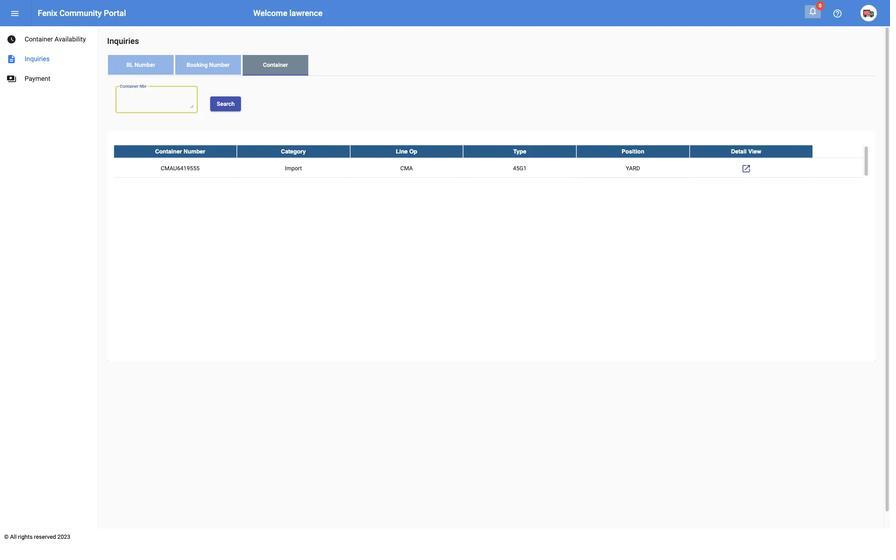 Task type: describe. For each thing, give the bounding box(es) containing it.
lawrence
[[290, 8, 323, 18]]

number for bl number
[[135, 62, 155, 68]]

number for booking number
[[209, 62, 230, 68]]

cma
[[401, 165, 413, 172]]

all
[[10, 534, 17, 541]]

no color image for menu button
[[10, 9, 20, 19]]

watch_later
[[7, 35, 16, 44]]

portal
[[104, 8, 126, 18]]

search button
[[210, 96, 241, 111]]

bl number tab panel
[[107, 76, 876, 361]]

position column header
[[577, 145, 690, 158]]

container for container availability
[[25, 35, 53, 43]]

bl number
[[126, 62, 155, 68]]

reserved
[[34, 534, 56, 541]]

import
[[285, 165, 302, 172]]

fenix
[[38, 8, 57, 18]]

no color image for container availability
[[7, 35, 16, 44]]

category column header
[[237, 145, 350, 158]]

type
[[514, 148, 527, 155]]

no color image for notifications_none popup button
[[808, 6, 818, 16]]

description
[[7, 54, 16, 64]]

menu button
[[7, 5, 23, 21]]

container number column header
[[114, 145, 237, 158]]

help_outline
[[833, 9, 843, 19]]

welcome
[[253, 8, 288, 18]]

line op
[[396, 148, 418, 155]]

help_outline button
[[830, 5, 846, 21]]

type column header
[[463, 145, 577, 158]]

search
[[217, 101, 235, 107]]

notifications_none
[[808, 6, 818, 16]]

no color image for inquiries
[[7, 54, 16, 64]]

row inside open_in_new grid
[[114, 145, 863, 158]]

© all rights reserved 2023
[[4, 534, 70, 541]]

no color image inside "help_outline" popup button
[[833, 9, 843, 19]]

open_in_new grid
[[114, 145, 870, 179]]

fenix community portal
[[38, 8, 126, 18]]

line op column header
[[350, 145, 463, 158]]

line
[[396, 148, 408, 155]]



Task type: locate. For each thing, give the bounding box(es) containing it.
2 horizontal spatial container
[[263, 62, 288, 68]]

bl
[[126, 62, 133, 68]]

booking
[[187, 62, 208, 68]]

0 horizontal spatial inquiries
[[25, 55, 50, 63]]

rights
[[18, 534, 33, 541]]

inquiries up 'payment'
[[25, 55, 50, 63]]

container availability
[[25, 35, 86, 43]]

booking number
[[187, 62, 230, 68]]

inquiries
[[107, 36, 139, 46], [25, 55, 50, 63]]

no color image containing open_in_new
[[742, 164, 752, 174]]

yard
[[626, 165, 641, 172]]

None text field
[[120, 94, 194, 108]]

no color image left "help_outline" popup button at right
[[808, 6, 818, 16]]

no color image for payment
[[7, 74, 16, 84]]

no color image
[[808, 6, 818, 16], [10, 9, 20, 19]]

1 vertical spatial inquiries
[[25, 55, 50, 63]]

no color image inside notifications_none popup button
[[808, 6, 818, 16]]

no color image up description
[[7, 35, 16, 44]]

payment
[[25, 75, 50, 83]]

menu
[[10, 9, 20, 19]]

cmau6419555
[[161, 165, 200, 172]]

notifications_none button
[[805, 5, 822, 18]]

0 vertical spatial inquiries
[[107, 36, 139, 46]]

row
[[114, 145, 863, 158]]

open_in_new
[[742, 164, 752, 174]]

detail
[[732, 148, 747, 155]]

category
[[281, 148, 306, 155]]

no color image right notifications_none popup button
[[833, 9, 843, 19]]

position
[[622, 148, 645, 155]]

1 horizontal spatial no color image
[[808, 6, 818, 16]]

2 horizontal spatial number
[[209, 62, 230, 68]]

op
[[410, 148, 418, 155]]

container
[[25, 35, 53, 43], [263, 62, 288, 68], [155, 148, 182, 155]]

no color image containing description
[[7, 54, 16, 64]]

no color image inside 'open_in_new' button
[[742, 164, 752, 174]]

number inside column header
[[184, 148, 205, 155]]

number up cmau6419555
[[184, 148, 205, 155]]

no color image down description
[[7, 74, 16, 84]]

0 horizontal spatial container
[[25, 35, 53, 43]]

no color image containing menu
[[10, 9, 20, 19]]

1 horizontal spatial number
[[184, 148, 205, 155]]

payments
[[7, 74, 16, 84]]

open_in_new button
[[738, 160, 755, 177]]

1 horizontal spatial inquiries
[[107, 36, 139, 46]]

open_in_new row
[[114, 158, 863, 179]]

navigation
[[0, 26, 99, 89]]

2023
[[57, 534, 70, 541]]

1 vertical spatial container
[[263, 62, 288, 68]]

container inside column header
[[155, 148, 182, 155]]

booking number tab panel
[[107, 76, 876, 361]]

number for container number
[[184, 148, 205, 155]]

no color image containing notifications_none
[[808, 6, 818, 16]]

no color image
[[833, 9, 843, 19], [7, 35, 16, 44], [7, 54, 16, 64], [7, 74, 16, 84], [742, 164, 752, 174]]

©
[[4, 534, 9, 541]]

no color image inside menu button
[[10, 9, 20, 19]]

2 vertical spatial container
[[155, 148, 182, 155]]

no color image up watch_later
[[10, 9, 20, 19]]

view
[[749, 148, 762, 155]]

community
[[59, 8, 102, 18]]

inquiries up bl
[[107, 36, 139, 46]]

no color image containing help_outline
[[833, 9, 843, 19]]

number
[[135, 62, 155, 68], [209, 62, 230, 68], [184, 148, 205, 155]]

0 vertical spatial container
[[25, 35, 53, 43]]

no color image down the detail view
[[742, 164, 752, 174]]

0 horizontal spatial number
[[135, 62, 155, 68]]

number right bl
[[135, 62, 155, 68]]

0 horizontal spatial no color image
[[10, 9, 20, 19]]

navigation containing watch_later
[[0, 26, 99, 89]]

welcome lawrence
[[253, 8, 323, 18]]

no color image containing watch_later
[[7, 35, 16, 44]]

detail view
[[732, 148, 762, 155]]

no color image containing payments
[[7, 74, 16, 84]]

detail view column header
[[690, 145, 813, 158]]

number right booking at the top
[[209, 62, 230, 68]]

45g1
[[513, 165, 527, 172]]

availability
[[55, 35, 86, 43]]

1 horizontal spatial container
[[155, 148, 182, 155]]

no color image up payments
[[7, 54, 16, 64]]

container for container
[[263, 62, 288, 68]]

row containing container number
[[114, 145, 863, 158]]

container number
[[155, 148, 205, 155]]

container for container number
[[155, 148, 182, 155]]



Task type: vqa. For each thing, say whether or not it's contained in the screenshot.
CMAU6419555
yes



